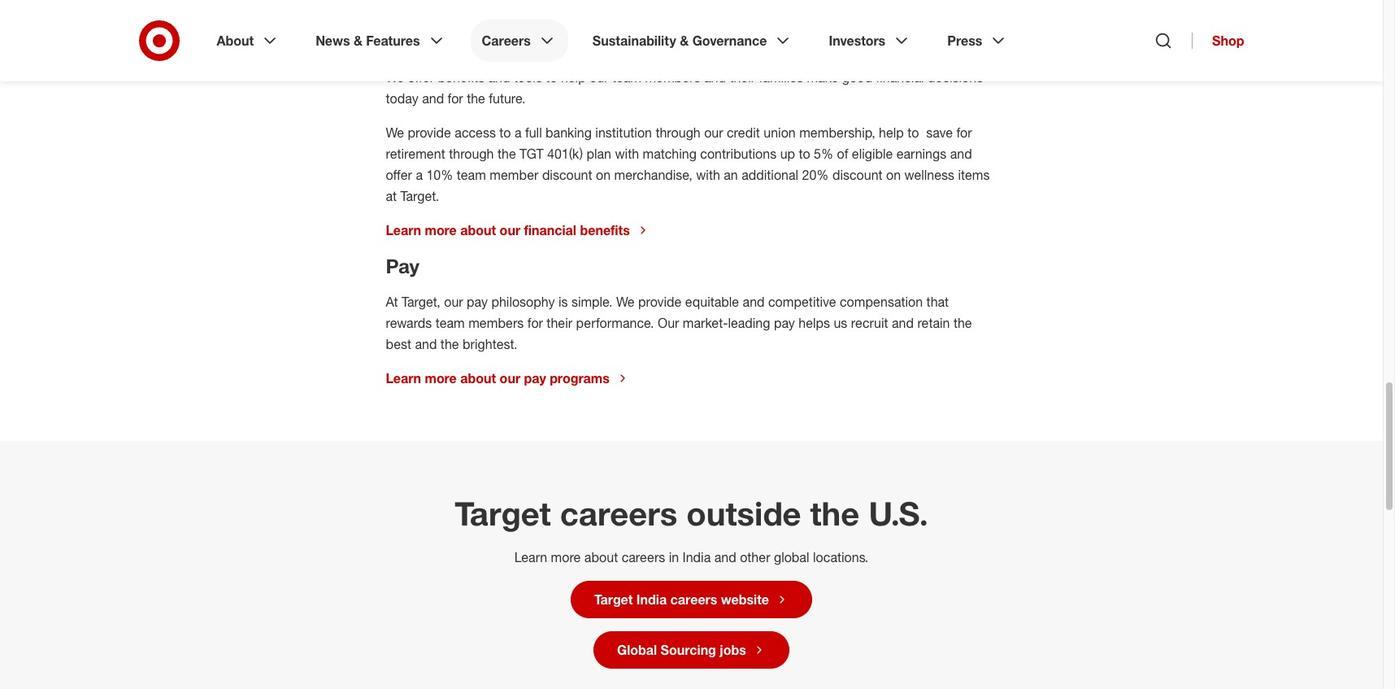 Task type: vqa. For each thing, say whether or not it's contained in the screenshot.
the left Topics
no



Task type: locate. For each thing, give the bounding box(es) containing it.
for down the philosophy
[[528, 315, 543, 331]]

0 vertical spatial team
[[613, 69, 642, 85]]

we up the performance.
[[617, 294, 635, 310]]

team down sustainability
[[613, 69, 642, 85]]

2 vertical spatial for
[[528, 315, 543, 331]]

pay up brightest.
[[467, 294, 488, 310]]

being
[[520, 29, 571, 54]]

future.
[[489, 90, 526, 107]]

philosophy
[[492, 294, 555, 310]]

a
[[515, 124, 522, 141], [416, 167, 423, 183]]

other
[[740, 549, 771, 565]]

to right up
[[799, 146, 811, 162]]

locations.
[[813, 549, 869, 565]]

1 vertical spatial about
[[461, 370, 496, 386]]

compensation
[[840, 294, 923, 310]]

we for we provide access to a full banking institution through our credit union membership, help to  save for retirement through the tgt 401(k) plan with matching contributions up to 5% of eligible earnings and offer a 10% team member discount on merchandise, with an additional 20% discount on wellness items at target.
[[386, 124, 404, 141]]

0 horizontal spatial provide
[[408, 124, 451, 141]]

india up global
[[637, 591, 667, 608]]

the up 'member'
[[498, 146, 516, 162]]

help inside we provide access to a full banking institution through our credit union membership, help to  save for retirement through the tgt 401(k) plan with matching contributions up to 5% of eligible earnings and offer a 10% team member discount on merchandise, with an additional 20% discount on wellness items at target.
[[879, 124, 904, 141]]

global
[[617, 642, 657, 658]]

to left the full
[[500, 124, 511, 141]]

our left credit
[[705, 124, 724, 141]]

team inside at target, our pay philosophy is simple. we provide equitable and competitive compensation that rewards team members for their performance. our market-leading pay helps us recruit and retain the best and the brightest.
[[436, 315, 465, 331]]

the
[[467, 90, 486, 107], [498, 146, 516, 162], [954, 315, 973, 331], [441, 336, 459, 352], [811, 494, 860, 533]]

union
[[764, 124, 796, 141]]

0 horizontal spatial india
[[637, 591, 667, 608]]

help up eligible
[[879, 124, 904, 141]]

our down sustainability
[[590, 69, 609, 85]]

about for in
[[585, 549, 618, 565]]

0 vertical spatial benefits
[[438, 69, 485, 85]]

their down is
[[547, 315, 573, 331]]

sustainability
[[593, 33, 677, 49]]

0 vertical spatial members
[[645, 69, 701, 85]]

access
[[455, 124, 496, 141]]

0 horizontal spatial their
[[547, 315, 573, 331]]

1 on from the left
[[596, 167, 611, 183]]

help
[[561, 69, 586, 85], [879, 124, 904, 141]]

outside
[[687, 494, 802, 533]]

programs
[[550, 370, 610, 386]]

help right tools
[[561, 69, 586, 85]]

1 vertical spatial for
[[957, 124, 973, 141]]

0 horizontal spatial with
[[615, 146, 639, 162]]

india right in
[[683, 549, 711, 565]]

1 vertical spatial team
[[457, 167, 486, 183]]

0 horizontal spatial benefits
[[438, 69, 485, 85]]

1 horizontal spatial for
[[528, 315, 543, 331]]

pay left programs
[[524, 370, 546, 386]]

competitive
[[769, 294, 837, 310]]

to right tools
[[546, 69, 558, 85]]

learn more about our financial benefits link
[[386, 222, 650, 238]]

1 horizontal spatial financial
[[877, 69, 925, 85]]

10%
[[427, 167, 453, 183]]

pay
[[386, 254, 431, 278]]

investors link
[[818, 20, 923, 62]]

and down "governance"
[[704, 69, 726, 85]]

through up matching in the left of the page
[[656, 124, 701, 141]]

pay
[[467, 294, 488, 310], [774, 315, 795, 331], [524, 370, 546, 386]]

for inside we offer benefits and tools to help our team members and their families make good financial decisions today and for the future.
[[448, 90, 463, 107]]

1 horizontal spatial target
[[595, 591, 633, 608]]

we up retirement
[[386, 124, 404, 141]]

on
[[596, 167, 611, 183], [887, 167, 901, 183]]

learn for learn more about careers in india and other global locations.
[[515, 549, 548, 565]]

market-
[[683, 315, 728, 331]]

1 vertical spatial india
[[637, 591, 667, 608]]

0 vertical spatial through
[[656, 124, 701, 141]]

press link
[[936, 20, 1020, 62]]

a left the full
[[515, 124, 522, 141]]

2 vertical spatial we
[[617, 294, 635, 310]]

2 & from the left
[[680, 33, 689, 49]]

0 vertical spatial provide
[[408, 124, 451, 141]]

discount down eligible
[[833, 167, 883, 183]]

1 vertical spatial we
[[386, 124, 404, 141]]

0 horizontal spatial target
[[455, 494, 551, 533]]

&
[[354, 33, 363, 49], [680, 33, 689, 49]]

with
[[615, 146, 639, 162], [696, 167, 721, 183]]

and
[[488, 69, 510, 85], [704, 69, 726, 85], [422, 90, 444, 107], [951, 146, 973, 162], [743, 294, 765, 310], [892, 315, 914, 331], [415, 336, 437, 352], [715, 549, 737, 565]]

0 vertical spatial india
[[683, 549, 711, 565]]

recruit
[[852, 315, 889, 331]]

2 vertical spatial more
[[551, 549, 581, 565]]

wellness
[[905, 167, 955, 183]]

0 horizontal spatial members
[[469, 315, 524, 331]]

target
[[455, 494, 551, 533], [595, 591, 633, 608]]

best
[[386, 336, 412, 352]]

our down 'member'
[[500, 222, 521, 238]]

features
[[366, 33, 420, 49]]

for
[[448, 90, 463, 107], [957, 124, 973, 141], [528, 315, 543, 331]]

1 vertical spatial provide
[[639, 294, 682, 310]]

1 vertical spatial help
[[879, 124, 904, 141]]

2 vertical spatial about
[[585, 549, 618, 565]]

india
[[683, 549, 711, 565], [637, 591, 667, 608]]

jobs
[[720, 642, 747, 658]]

careers down learn more about careers in india and other global locations.
[[671, 591, 718, 608]]

an
[[724, 167, 738, 183]]

0 horizontal spatial financial
[[524, 222, 577, 238]]

0 horizontal spatial pay
[[467, 294, 488, 310]]

offer up 'at'
[[386, 167, 412, 183]]

team inside we provide access to a full banking institution through our credit union membership, help to  save for retirement through the tgt 401(k) plan with matching contributions up to 5% of eligible earnings and offer a 10% team member discount on merchandise, with an additional 20% discount on wellness items at target.
[[457, 167, 486, 183]]

1 vertical spatial members
[[469, 315, 524, 331]]

our
[[658, 315, 680, 331]]

through down access
[[449, 146, 494, 162]]

2 vertical spatial team
[[436, 315, 465, 331]]

with left an
[[696, 167, 721, 183]]

about
[[461, 222, 496, 238], [461, 370, 496, 386], [585, 549, 618, 565]]

and up items
[[951, 146, 973, 162]]

the inside we offer benefits and tools to help our team members and their families make good financial decisions today and for the future.
[[467, 90, 486, 107]]

we up today
[[386, 69, 404, 85]]

1 horizontal spatial &
[[680, 33, 689, 49]]

1 horizontal spatial provide
[[639, 294, 682, 310]]

careers left in
[[622, 549, 666, 565]]

for up access
[[448, 90, 463, 107]]

a left 10%
[[416, 167, 423, 183]]

1 vertical spatial through
[[449, 146, 494, 162]]

1 horizontal spatial pay
[[524, 370, 546, 386]]

1 vertical spatial offer
[[386, 167, 412, 183]]

1 vertical spatial with
[[696, 167, 721, 183]]

with down institution
[[615, 146, 639, 162]]

our inside we provide access to a full banking institution through our credit union membership, help to  save for retirement through the tgt 401(k) plan with matching contributions up to 5% of eligible earnings and offer a 10% team member discount on merchandise, with an additional 20% discount on wellness items at target.
[[705, 124, 724, 141]]

provide up the our
[[639, 294, 682, 310]]

merchandise,
[[615, 167, 693, 183]]

2 vertical spatial learn
[[515, 549, 548, 565]]

financial
[[386, 29, 470, 54]]

1 vertical spatial target
[[595, 591, 633, 608]]

2 horizontal spatial for
[[957, 124, 973, 141]]

team down target,
[[436, 315, 465, 331]]

the left brightest.
[[441, 336, 459, 352]]

careers up in
[[560, 494, 678, 533]]

website
[[721, 591, 770, 608]]

1 horizontal spatial with
[[696, 167, 721, 183]]

0 horizontal spatial discount
[[542, 167, 593, 183]]

offer inside we offer benefits and tools to help our team members and their families make good financial decisions today and for the future.
[[408, 69, 434, 85]]

2 vertical spatial careers
[[671, 591, 718, 608]]

about left in
[[585, 549, 618, 565]]

at
[[386, 188, 397, 204]]

1 horizontal spatial help
[[879, 124, 904, 141]]

1 horizontal spatial benefits
[[580, 222, 630, 238]]

1 vertical spatial their
[[547, 315, 573, 331]]

financial right good
[[877, 69, 925, 85]]

0 horizontal spatial a
[[416, 167, 423, 183]]

and up future.
[[488, 69, 510, 85]]

for up items
[[957, 124, 973, 141]]

1 vertical spatial financial
[[524, 222, 577, 238]]

news
[[316, 33, 350, 49]]

investors
[[829, 33, 886, 49]]

the right retain
[[954, 315, 973, 331]]

0 vertical spatial a
[[515, 124, 522, 141]]

0 vertical spatial financial
[[877, 69, 925, 85]]

& for news
[[354, 33, 363, 49]]

offer up today
[[408, 69, 434, 85]]

of
[[838, 146, 849, 162]]

0 vertical spatial for
[[448, 90, 463, 107]]

1 & from the left
[[354, 33, 363, 49]]

1 horizontal spatial their
[[730, 69, 756, 85]]

& left "governance"
[[680, 33, 689, 49]]

target inside target india careers website link
[[595, 591, 633, 608]]

0 vertical spatial help
[[561, 69, 586, 85]]

1 vertical spatial pay
[[774, 315, 795, 331]]

today
[[386, 90, 419, 107]]

about for pay
[[461, 370, 496, 386]]

through
[[656, 124, 701, 141], [449, 146, 494, 162]]

target india careers website
[[595, 591, 770, 608]]

1 vertical spatial a
[[416, 167, 423, 183]]

1 discount from the left
[[542, 167, 593, 183]]

our inside at target, our pay philosophy is simple. we provide equitable and competitive compensation that rewards team members for their performance. our market-leading pay helps us recruit and retain the best and the brightest.
[[444, 294, 463, 310]]

sustainability & governance
[[593, 33, 767, 49]]

credit
[[727, 124, 760, 141]]

target for target careers outside the u.s.
[[455, 494, 551, 533]]

we inside we offer benefits and tools to help our team members and their families make good financial decisions today and for the future.
[[386, 69, 404, 85]]

target for target india careers website
[[595, 591, 633, 608]]

contributions
[[701, 146, 777, 162]]

1 vertical spatial learn
[[386, 370, 421, 386]]

1 horizontal spatial members
[[645, 69, 701, 85]]

our right target,
[[444, 294, 463, 310]]

for inside at target, our pay philosophy is simple. we provide equitable and competitive compensation that rewards team members for their performance. our market-leading pay helps us recruit and retain the best and the brightest.
[[528, 315, 543, 331]]

benefits down financial well-being
[[438, 69, 485, 85]]

0 horizontal spatial on
[[596, 167, 611, 183]]

0 horizontal spatial &
[[354, 33, 363, 49]]

good
[[843, 69, 873, 85]]

we for we offer benefits and tools to help our team members and their families make good financial decisions today and for the future.
[[386, 69, 404, 85]]

learn
[[386, 222, 421, 238], [386, 370, 421, 386], [515, 549, 548, 565]]

0 vertical spatial offer
[[408, 69, 434, 85]]

members up brightest.
[[469, 315, 524, 331]]

learn for learn more about our financial benefits
[[386, 222, 421, 238]]

and down rewards
[[415, 336, 437, 352]]

about down 'member'
[[461, 222, 496, 238]]

pay down competitive
[[774, 315, 795, 331]]

1 vertical spatial careers
[[622, 549, 666, 565]]

in
[[669, 549, 679, 565]]

0 vertical spatial pay
[[467, 294, 488, 310]]

benefits up simple.
[[580, 222, 630, 238]]

provide inside we provide access to a full banking institution through our credit union membership, help to  save for retirement through the tgt 401(k) plan with matching contributions up to 5% of eligible earnings and offer a 10% team member discount on merchandise, with an additional 20% discount on wellness items at target.
[[408, 124, 451, 141]]

0 vertical spatial we
[[386, 69, 404, 85]]

about down brightest.
[[461, 370, 496, 386]]

0 vertical spatial their
[[730, 69, 756, 85]]

team
[[613, 69, 642, 85], [457, 167, 486, 183], [436, 315, 465, 331]]

on down plan in the left top of the page
[[596, 167, 611, 183]]

the left future.
[[467, 90, 486, 107]]

more for learn more about careers in india and other global locations.
[[551, 549, 581, 565]]

0 vertical spatial more
[[425, 222, 457, 238]]

we offer benefits and tools to help our team members and their families make good financial decisions today and for the future.
[[386, 69, 984, 107]]

0 vertical spatial about
[[461, 222, 496, 238]]

and down compensation
[[892, 315, 914, 331]]

learn more about our financial benefits
[[386, 222, 630, 238]]

& right news
[[354, 33, 363, 49]]

on down eligible
[[887, 167, 901, 183]]

to
[[546, 69, 558, 85], [500, 124, 511, 141], [908, 124, 920, 141], [799, 146, 811, 162]]

more
[[425, 222, 457, 238], [425, 370, 457, 386], [551, 549, 581, 565]]

provide up retirement
[[408, 124, 451, 141]]

members inside at target, our pay philosophy is simple. we provide equitable and competitive compensation that rewards team members for their performance. our market-leading pay helps us recruit and retain the best and the brightest.
[[469, 315, 524, 331]]

1 vertical spatial more
[[425, 370, 457, 386]]

0 horizontal spatial help
[[561, 69, 586, 85]]

we inside at target, our pay philosophy is simple. we provide equitable and competitive compensation that rewards team members for their performance. our market-leading pay helps us recruit and retain the best and the brightest.
[[617, 294, 635, 310]]

institution
[[596, 124, 652, 141]]

we
[[386, 69, 404, 85], [386, 124, 404, 141], [617, 294, 635, 310]]

discount down 401(k)
[[542, 167, 593, 183]]

members
[[645, 69, 701, 85], [469, 315, 524, 331]]

2 vertical spatial pay
[[524, 370, 546, 386]]

we inside we provide access to a full banking institution through our credit union membership, help to  save for retirement through the tgt 401(k) plan with matching contributions up to 5% of eligible earnings and offer a 10% team member discount on merchandise, with an additional 20% discount on wellness items at target.
[[386, 124, 404, 141]]

decisions
[[928, 69, 984, 85]]

0 horizontal spatial for
[[448, 90, 463, 107]]

their left families
[[730, 69, 756, 85]]

financial down 'member'
[[524, 222, 577, 238]]

1 horizontal spatial on
[[887, 167, 901, 183]]

members down sustainability & governance
[[645, 69, 701, 85]]

0 vertical spatial learn
[[386, 222, 421, 238]]

matching
[[643, 146, 697, 162]]

their
[[730, 69, 756, 85], [547, 315, 573, 331]]

0 vertical spatial target
[[455, 494, 551, 533]]

learn for learn more about our pay programs
[[386, 370, 421, 386]]

1 horizontal spatial discount
[[833, 167, 883, 183]]

team right 10%
[[457, 167, 486, 183]]



Task type: describe. For each thing, give the bounding box(es) containing it.
and left other
[[715, 549, 737, 565]]

1 horizontal spatial a
[[515, 124, 522, 141]]

is
[[559, 294, 568, 310]]

performance.
[[576, 315, 654, 331]]

401(k)
[[547, 146, 583, 162]]

0 vertical spatial with
[[615, 146, 639, 162]]

benefits inside we offer benefits and tools to help our team members and their families make good financial decisions today and for the future.
[[438, 69, 485, 85]]

1 horizontal spatial india
[[683, 549, 711, 565]]

0 vertical spatial careers
[[560, 494, 678, 533]]

leading
[[728, 315, 771, 331]]

retirement
[[386, 146, 446, 162]]

us
[[834, 315, 848, 331]]

brightest.
[[463, 336, 518, 352]]

well-
[[475, 29, 520, 54]]

global sourcing jobs
[[617, 642, 747, 658]]

shop
[[1213, 33, 1245, 49]]

to up earnings
[[908, 124, 920, 141]]

learn more about careers in india and other global locations.
[[515, 549, 869, 565]]

and up leading
[[743, 294, 765, 310]]

learn more about our pay programs
[[386, 370, 610, 386]]

careers inside target india careers website link
[[671, 591, 718, 608]]

1 vertical spatial benefits
[[580, 222, 630, 238]]

about link
[[205, 20, 291, 62]]

team inside we offer benefits and tools to help our team members and their families make good financial decisions today and for the future.
[[613, 69, 642, 85]]

careers
[[482, 33, 531, 49]]

governance
[[693, 33, 767, 49]]

careers link
[[471, 20, 568, 62]]

for inside we provide access to a full banking institution through our credit union membership, help to  save for retirement through the tgt 401(k) plan with matching contributions up to 5% of eligible earnings and offer a 10% team member discount on merchandise, with an additional 20% discount on wellness items at target.
[[957, 124, 973, 141]]

target,
[[402, 294, 441, 310]]

global
[[774, 549, 810, 565]]

member
[[490, 167, 539, 183]]

financial inside we offer benefits and tools to help our team members and their families make good financial decisions today and for the future.
[[877, 69, 925, 85]]

additional
[[742, 167, 799, 183]]

sourcing
[[661, 642, 717, 658]]

retain
[[918, 315, 951, 331]]

simple.
[[572, 294, 613, 310]]

the up locations.
[[811, 494, 860, 533]]

2 on from the left
[[887, 167, 901, 183]]

& for sustainability
[[680, 33, 689, 49]]

our inside we offer benefits and tools to help our team members and their families make good financial decisions today and for the future.
[[590, 69, 609, 85]]

u.s.
[[869, 494, 929, 533]]

global sourcing jobs link
[[594, 631, 790, 669]]

members inside we offer benefits and tools to help our team members and their families make good financial decisions today and for the future.
[[645, 69, 701, 85]]

about for financial
[[461, 222, 496, 238]]

at
[[386, 294, 398, 310]]

5%
[[814, 146, 834, 162]]

2 horizontal spatial pay
[[774, 315, 795, 331]]

earnings
[[897, 146, 947, 162]]

provide inside at target, our pay philosophy is simple. we provide equitable and competitive compensation that rewards team members for their performance. our market-leading pay helps us recruit and retain the best and the brightest.
[[639, 294, 682, 310]]

sustainability & governance link
[[582, 20, 805, 62]]

banking
[[546, 124, 592, 141]]

news & features link
[[304, 20, 458, 62]]

helps
[[799, 315, 831, 331]]

target.
[[401, 188, 440, 204]]

offer inside we provide access to a full banking institution through our credit union membership, help to  save for retirement through the tgt 401(k) plan with matching contributions up to 5% of eligible earnings and offer a 10% team member discount on merchandise, with an additional 20% discount on wellness items at target.
[[386, 167, 412, 183]]

target india careers website link
[[571, 581, 813, 618]]

items
[[959, 167, 990, 183]]

tools
[[514, 69, 543, 85]]

membership,
[[800, 124, 876, 141]]

learn more about our pay programs link
[[386, 370, 629, 386]]

to inside we offer benefits and tools to help our team members and their families make good financial decisions today and for the future.
[[546, 69, 558, 85]]

20%
[[803, 167, 829, 183]]

1 horizontal spatial through
[[656, 124, 701, 141]]

make
[[807, 69, 839, 85]]

help inside we offer benefits and tools to help our team members and their families make good financial decisions today and for the future.
[[561, 69, 586, 85]]

more for learn more about our financial benefits
[[425, 222, 457, 238]]

equitable
[[686, 294, 740, 310]]

target careers outside the u.s.
[[455, 494, 929, 533]]

their inside we offer benefits and tools to help our team members and their families make good financial decisions today and for the future.
[[730, 69, 756, 85]]

plan
[[587, 146, 612, 162]]

press
[[948, 33, 983, 49]]

at target, our pay philosophy is simple. we provide equitable and competitive compensation that rewards team members for their performance. our market-leading pay helps us recruit and retain the best and the brightest.
[[386, 294, 973, 352]]

more for learn more about our pay programs
[[425, 370, 457, 386]]

and inside we provide access to a full banking institution through our credit union membership, help to  save for retirement through the tgt 401(k) plan with matching contributions up to 5% of eligible earnings and offer a 10% team member discount on merchandise, with an additional 20% discount on wellness items at target.
[[951, 146, 973, 162]]

rewards
[[386, 315, 432, 331]]

eligible
[[852, 146, 893, 162]]

0 horizontal spatial through
[[449, 146, 494, 162]]

the inside we provide access to a full banking institution through our credit union membership, help to  save for retirement through the tgt 401(k) plan with matching contributions up to 5% of eligible earnings and offer a 10% team member discount on merchandise, with an additional 20% discount on wellness items at target.
[[498, 146, 516, 162]]

up
[[781, 146, 796, 162]]

shop link
[[1193, 33, 1245, 49]]

families
[[759, 69, 804, 85]]

news & features
[[316, 33, 420, 49]]

tgt
[[520, 146, 544, 162]]

we provide access to a full banking institution through our credit union membership, help to  save for retirement through the tgt 401(k) plan with matching contributions up to 5% of eligible earnings and offer a 10% team member discount on merchandise, with an additional 20% discount on wellness items at target.
[[386, 124, 990, 204]]

our down brightest.
[[500, 370, 521, 386]]

financial well-being
[[386, 29, 577, 54]]

2 discount from the left
[[833, 167, 883, 183]]

that
[[927, 294, 949, 310]]

their inside at target, our pay philosophy is simple. we provide equitable and competitive compensation that rewards team members for their performance. our market-leading pay helps us recruit and retain the best and the brightest.
[[547, 315, 573, 331]]

and right today
[[422, 90, 444, 107]]

full
[[525, 124, 542, 141]]



